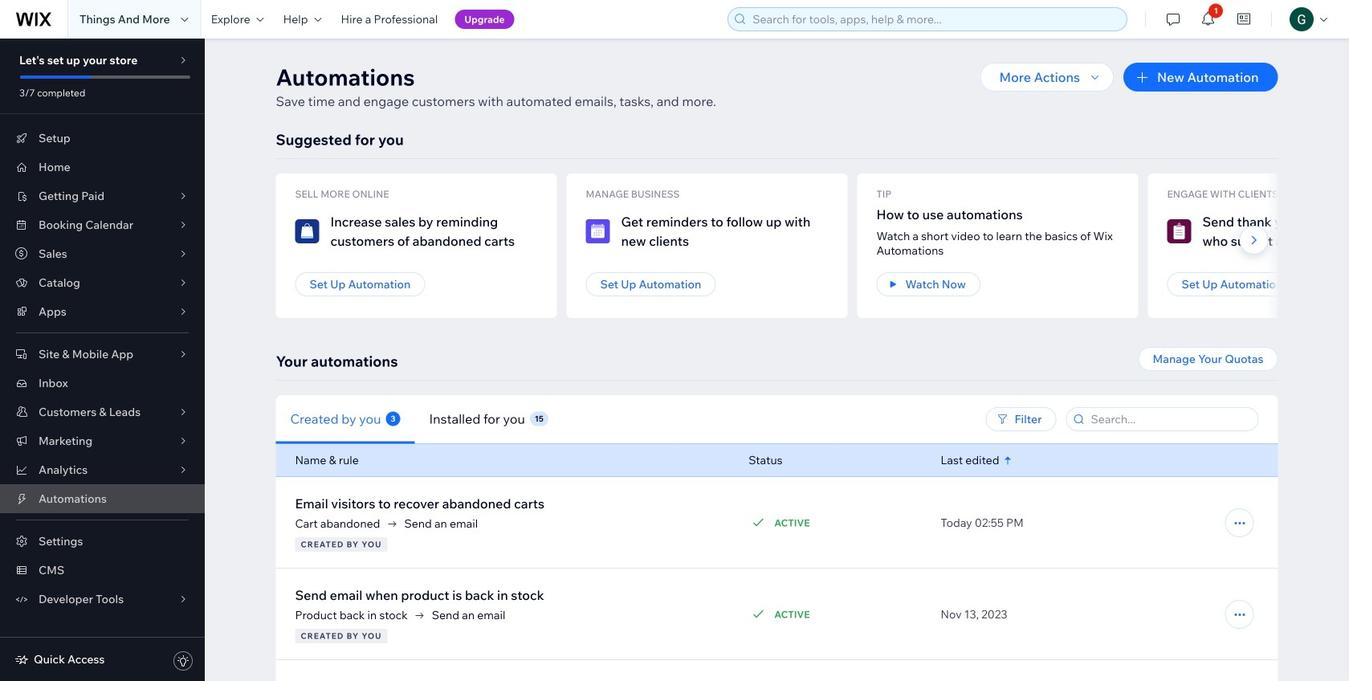 Task type: describe. For each thing, give the bounding box(es) containing it.
Search for tools, apps, help & more... field
[[748, 8, 1122, 31]]

2 category image from the left
[[586, 219, 610, 243]]

category image
[[1168, 219, 1192, 243]]

1 category image from the left
[[295, 219, 319, 243]]



Task type: locate. For each thing, give the bounding box(es) containing it.
0 horizontal spatial category image
[[295, 219, 319, 243]]

Search... field
[[1086, 408, 1254, 431]]

category image
[[295, 219, 319, 243], [586, 219, 610, 243]]

tab list
[[276, 395, 786, 444]]

sidebar element
[[0, 39, 205, 681]]

list
[[276, 174, 1349, 318]]

1 horizontal spatial category image
[[586, 219, 610, 243]]



Task type: vqa. For each thing, say whether or not it's contained in the screenshot.
Search... field
yes



